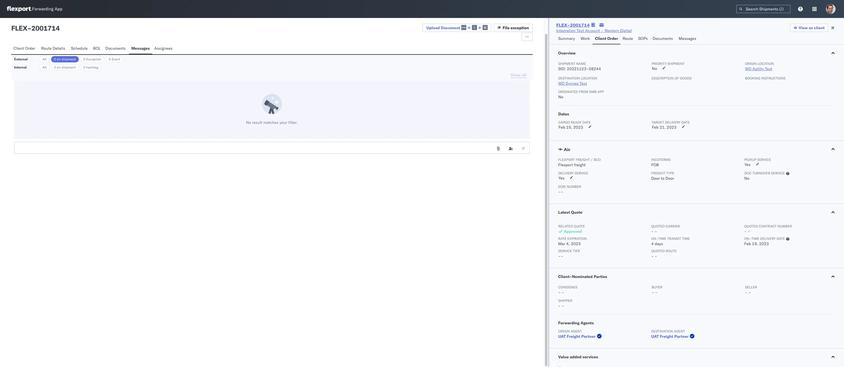 Task type: describe. For each thing, give the bounding box(es) containing it.
/
[[591, 158, 593, 162]]

uat for origin
[[559, 335, 566, 340]]

uat freight partner for origin
[[559, 335, 596, 340]]

1 vertical spatial documents
[[105, 46, 126, 51]]

of
[[675, 76, 679, 80]]

service for delivery service
[[575, 171, 589, 176]]

bol button
[[91, 43, 103, 54]]

2023 inside quoted contract number - - rate expiration mar 4, 2023
[[571, 242, 581, 247]]

order for client order button to the left
[[25, 46, 35, 51]]

quoted for quoted carrier - -
[[652, 225, 665, 229]]

yes for pickup
[[745, 162, 751, 167]]

on for 0 hashtag
[[57, 65, 61, 70]]

air
[[564, 147, 571, 153]]

doc turnover service
[[745, 171, 785, 176]]

doc
[[745, 171, 752, 176]]

to
[[661, 176, 665, 181]]

date for feb 21, 2023
[[682, 120, 690, 125]]

partner for origin agent
[[582, 335, 596, 340]]

on-time transit time 4 days
[[652, 237, 690, 247]]

route details
[[41, 46, 65, 51]]

0 horizontal spatial 2001714
[[31, 24, 60, 32]]

delivery service
[[559, 171, 589, 176]]

21,
[[660, 125, 666, 130]]

wd for wd synnex test
[[559, 81, 565, 86]]

route for route details
[[41, 46, 52, 51]]

0 on shipment for 0 hashtag
[[54, 65, 76, 70]]

assignees button
[[152, 43, 176, 54]]

agility
[[753, 66, 764, 71]]

western
[[605, 28, 620, 33]]

no down priority
[[652, 66, 657, 71]]

details
[[53, 46, 65, 51]]

type
[[667, 171, 675, 176]]

integration test account - western digital
[[557, 28, 632, 33]]

shipper - -
[[559, 299, 573, 309]]

work button
[[579, 33, 593, 44]]

number
[[567, 185, 582, 189]]

destination location wd synnex test
[[559, 76, 598, 86]]

no inside the originates from smb app no
[[559, 95, 564, 100]]

booking
[[745, 76, 761, 80]]

feb 19, 2023
[[745, 242, 769, 247]]

app inside the originates from smb app no
[[598, 90, 604, 94]]

destination for destination agent
[[652, 330, 673, 334]]

1 horizontal spatial messages
[[679, 36, 697, 41]]

tier
[[573, 249, 580, 254]]

service for pickup service
[[758, 158, 771, 162]]

as
[[809, 25, 813, 30]]

15,
[[567, 125, 573, 130]]

1 flexport from the top
[[559, 158, 575, 162]]

shipper
[[559, 299, 573, 303]]

originates from smb app no
[[559, 90, 604, 100]]

0 horizontal spatial app
[[55, 6, 62, 12]]

0 hashtag
[[83, 65, 98, 70]]

service right the turnover
[[772, 171, 785, 176]]

on for 0 exception
[[57, 57, 61, 61]]

date for feb 15, 2023
[[583, 120, 591, 125]]

flex-2001714
[[557, 22, 590, 28]]

2023 for feb 19, 2023
[[760, 242, 769, 247]]

target
[[652, 120, 665, 125]]

uat freight partner for destination
[[652, 335, 689, 340]]

forwarding app link
[[7, 6, 62, 12]]

2 flexport from the top
[[559, 163, 573, 168]]

incoterms fob
[[652, 158, 671, 168]]

origin for origin location wd agility test
[[745, 62, 757, 66]]

digital
[[621, 28, 632, 33]]

filter.
[[288, 120, 298, 125]]

consignee
[[559, 286, 578, 290]]

service
[[559, 249, 572, 254]]

shipment name sid: 20221123-08244
[[559, 62, 601, 71]]

0 horizontal spatial documents button
[[103, 43, 129, 54]]

flex-
[[557, 22, 570, 28]]

incoterms
[[652, 158, 671, 162]]

turnover
[[753, 171, 771, 176]]

priority
[[652, 62, 667, 66]]

schedule button
[[69, 43, 91, 54]]

forwarding app
[[32, 6, 62, 12]]

assignees
[[154, 46, 173, 51]]

0 vertical spatial freight
[[576, 158, 590, 162]]

quote
[[571, 210, 583, 215]]

latest quote button
[[550, 204, 845, 221]]

expiration
[[568, 237, 587, 241]]

forwarding agents
[[559, 321, 594, 326]]

all for external
[[42, 57, 47, 61]]

value added services
[[559, 355, 598, 360]]

latest quote
[[559, 210, 583, 215]]

wd synnex test link
[[559, 81, 587, 86]]

related quote
[[559, 225, 585, 229]]

flexport freight / bco flexport freight
[[559, 158, 601, 168]]

rate
[[559, 237, 567, 241]]

1 door from the left
[[652, 176, 660, 181]]

target delivery date
[[652, 120, 690, 125]]

quoted for quoted route - -
[[652, 249, 665, 254]]

0 horizontal spatial delivery
[[665, 120, 681, 125]]

client order for client order button to the left
[[14, 46, 35, 51]]

5 event
[[109, 57, 120, 61]]

buyer - -
[[652, 286, 663, 295]]

freight type door to door
[[652, 171, 675, 181]]

no left result
[[246, 120, 251, 125]]

on- for on-time delivery date
[[745, 237, 752, 241]]

work
[[581, 36, 590, 41]]

2 time from the left
[[682, 237, 690, 241]]

08244
[[589, 66, 601, 71]]

pickup
[[745, 158, 757, 162]]

originates
[[559, 90, 578, 94]]

flexport. image
[[7, 6, 32, 12]]

20221123-
[[567, 66, 589, 71]]

your
[[280, 120, 287, 125]]

account
[[585, 28, 600, 33]]

wd agility test link
[[745, 66, 773, 71]]

wd for wd agility test
[[745, 66, 752, 71]]

location for wd synnex test
[[581, 76, 598, 80]]

integration
[[557, 28, 576, 33]]

schedule
[[71, 46, 88, 51]]

partner for destination agent
[[675, 335, 689, 340]]

client-nominated parties button
[[550, 269, 845, 286]]

0 horizontal spatial client order button
[[11, 43, 39, 54]]

agent for origin agent
[[571, 330, 582, 334]]



Task type: locate. For each thing, give the bounding box(es) containing it.
buyer
[[652, 286, 663, 290]]

origin down forwarding agents
[[559, 330, 570, 334]]

1 horizontal spatial client
[[595, 36, 607, 41]]

2 on- from the left
[[745, 237, 752, 241]]

1 horizontal spatial uat freight partner
[[652, 335, 689, 340]]

feb for feb 21, 2023
[[652, 125, 659, 130]]

service down the "flexport freight / bco flexport freight"
[[575, 171, 589, 176]]

all down the route details button
[[42, 65, 47, 70]]

destination for destination location wd synnex test
[[559, 76, 580, 80]]

0 on shipment for 0 exception
[[54, 57, 76, 61]]

door left to
[[652, 176, 660, 181]]

0 vertical spatial order
[[608, 36, 618, 41]]

0 vertical spatial app
[[55, 6, 62, 12]]

feb for feb 15, 2023
[[559, 125, 566, 130]]

1 horizontal spatial uat
[[652, 335, 659, 340]]

shipment for 0 hashtag
[[62, 65, 76, 70]]

1 horizontal spatial destination
[[652, 330, 673, 334]]

freight down "origin agent"
[[567, 335, 581, 340]]

1 vertical spatial all button
[[39, 64, 50, 71]]

0 vertical spatial origin
[[745, 62, 757, 66]]

1 all from the top
[[42, 57, 47, 61]]

test up work in the top of the page
[[577, 28, 584, 33]]

quoted inside quoted contract number - - rate expiration mar 4, 2023
[[745, 225, 758, 229]]

0 horizontal spatial client
[[14, 46, 24, 51]]

1 horizontal spatial yes
[[745, 162, 751, 167]]

client order button up external
[[11, 43, 39, 54]]

test up from
[[580, 81, 587, 86]]

uat freight partner link down destination agent
[[652, 334, 696, 340]]

time up '19,'
[[752, 237, 760, 241]]

0 vertical spatial client order
[[595, 36, 618, 41]]

wd inside origin location wd agility test
[[745, 66, 752, 71]]

2001714 up the account
[[570, 22, 590, 28]]

seller
[[745, 286, 758, 290]]

time for on-time transit time 4 days
[[659, 237, 667, 241]]

0 horizontal spatial messages
[[131, 46, 150, 51]]

1 vertical spatial forwarding
[[559, 321, 580, 326]]

freight up to
[[652, 171, 666, 176]]

nominated
[[572, 275, 593, 280]]

wd inside destination location wd synnex test
[[559, 81, 565, 86]]

0 horizontal spatial uat freight partner
[[559, 335, 596, 340]]

result
[[252, 120, 262, 125]]

0 vertical spatial messages
[[679, 36, 697, 41]]

quoted inside quoted carrier - -
[[652, 225, 665, 229]]

feb down the cargo
[[559, 125, 566, 130]]

date down number
[[777, 237, 785, 241]]

freight
[[576, 158, 590, 162], [574, 163, 586, 168]]

name
[[577, 62, 586, 66]]

location inside origin location wd agility test
[[758, 62, 774, 66]]

1 on from the top
[[57, 57, 61, 61]]

1 vertical spatial test
[[765, 66, 773, 71]]

3 time from the left
[[752, 237, 760, 241]]

all down 'route details'
[[42, 57, 47, 61]]

route down digital
[[623, 36, 633, 41]]

2023 down expiration
[[571, 242, 581, 247]]

origin inside origin location wd agility test
[[745, 62, 757, 66]]

route inside button
[[41, 46, 52, 51]]

1 vertical spatial app
[[598, 90, 604, 94]]

1 uat from the left
[[559, 335, 566, 340]]

0 horizontal spatial destination
[[559, 76, 580, 80]]

cargo ready date
[[559, 120, 591, 125]]

yes for delivery
[[559, 176, 565, 181]]

0 horizontal spatial partner
[[582, 335, 596, 340]]

client order up external
[[14, 46, 35, 51]]

2023 for feb 15, 2023
[[574, 125, 583, 130]]

quoted
[[652, 225, 665, 229], [745, 225, 758, 229], [652, 249, 665, 254]]

freight inside freight type door to door
[[652, 171, 666, 176]]

eori
[[559, 185, 566, 189]]

agent
[[571, 330, 582, 334], [674, 330, 685, 334]]

dates
[[559, 112, 569, 117]]

quoted left contract
[[745, 225, 758, 229]]

messages button up overview button
[[677, 33, 700, 44]]

0 vertical spatial delivery
[[665, 120, 681, 125]]

1 vertical spatial client order
[[14, 46, 35, 51]]

0 horizontal spatial location
[[581, 76, 598, 80]]

internal
[[14, 65, 27, 70]]

2 partner from the left
[[675, 335, 689, 340]]

order up external
[[25, 46, 35, 51]]

client order for the right client order button
[[595, 36, 618, 41]]

value
[[559, 355, 569, 360]]

1 horizontal spatial 2001714
[[570, 22, 590, 28]]

origin up agility
[[745, 62, 757, 66]]

0 horizontal spatial on-
[[652, 237, 659, 241]]

1 horizontal spatial messages button
[[677, 33, 700, 44]]

uat freight partner
[[559, 335, 596, 340], [652, 335, 689, 340]]

1 vertical spatial destination
[[652, 330, 673, 334]]

upload document button
[[423, 24, 492, 32]]

forwarding up flex - 2001714
[[32, 6, 54, 12]]

1 agent from the left
[[571, 330, 582, 334]]

0 horizontal spatial time
[[659, 237, 667, 241]]

quoted left carrier
[[652, 225, 665, 229]]

2 on from the top
[[57, 65, 61, 70]]

all for internal
[[42, 65, 47, 70]]

19,
[[752, 242, 759, 247]]

client-nominated parties
[[559, 275, 608, 280]]

door down type
[[666, 176, 675, 181]]

0 vertical spatial all button
[[39, 56, 50, 63]]

on-
[[652, 237, 659, 241], [745, 237, 752, 241]]

flexport up delivery
[[559, 163, 573, 168]]

0 vertical spatial on
[[57, 57, 61, 61]]

0 vertical spatial route
[[623, 36, 633, 41]]

on- inside the on-time transit time 4 days
[[652, 237, 659, 241]]

1 horizontal spatial route
[[623, 36, 633, 41]]

None text field
[[14, 142, 530, 154]]

uat freight partner link for origin
[[559, 334, 603, 340]]

quoted down days
[[652, 249, 665, 254]]

client up external
[[14, 46, 24, 51]]

0 horizontal spatial route
[[41, 46, 52, 51]]

no down originates
[[559, 95, 564, 100]]

hashtag
[[86, 65, 98, 70]]

document
[[441, 25, 461, 30]]

feb 21, 2023
[[652, 125, 677, 130]]

1 0 on shipment from the top
[[54, 57, 76, 61]]

1 vertical spatial wd
[[559, 81, 565, 86]]

uat freight partner link down "origin agent"
[[559, 334, 603, 340]]

location up wd agility test link
[[758, 62, 774, 66]]

1 partner from the left
[[582, 335, 596, 340]]

2 vertical spatial test
[[580, 81, 587, 86]]

summary button
[[556, 33, 579, 44]]

0 vertical spatial wd
[[745, 66, 752, 71]]

feb
[[559, 125, 566, 130], [652, 125, 659, 130], [745, 242, 751, 247]]

test inside origin location wd agility test
[[765, 66, 773, 71]]

1 horizontal spatial client order button
[[593, 33, 621, 44]]

messages left "assignees"
[[131, 46, 150, 51]]

goods
[[680, 76, 692, 80]]

1 on- from the left
[[652, 237, 659, 241]]

test for wd synnex test
[[580, 81, 587, 86]]

2 horizontal spatial date
[[777, 237, 785, 241]]

route inside route button
[[623, 36, 633, 41]]

air button
[[550, 141, 845, 158]]

time
[[659, 237, 667, 241], [682, 237, 690, 241], [752, 237, 760, 241]]

consignee - -
[[559, 286, 578, 295]]

1 horizontal spatial client order
[[595, 36, 618, 41]]

1 vertical spatial delivery
[[761, 237, 776, 241]]

0 vertical spatial location
[[758, 62, 774, 66]]

documents button right sops
[[651, 33, 677, 44]]

partner down "agents"
[[582, 335, 596, 340]]

sops
[[639, 36, 648, 41]]

view as client
[[799, 25, 825, 30]]

forwarding for forwarding agents
[[559, 321, 580, 326]]

booking instructions
[[745, 76, 786, 80]]

freight down destination agent
[[660, 335, 674, 340]]

1 horizontal spatial location
[[758, 62, 774, 66]]

origin agent
[[559, 330, 582, 334]]

1 vertical spatial freight
[[574, 163, 586, 168]]

0 vertical spatial flexport
[[559, 158, 575, 162]]

1 vertical spatial flexport
[[559, 163, 573, 168]]

date right ready
[[583, 120, 591, 125]]

1 vertical spatial yes
[[559, 176, 565, 181]]

documents right sops button
[[653, 36, 673, 41]]

1 vertical spatial messages
[[131, 46, 150, 51]]

partner down destination agent
[[675, 335, 689, 340]]

overview
[[559, 51, 576, 56]]

1 vertical spatial route
[[41, 46, 52, 51]]

order down "western"
[[608, 36, 618, 41]]

documents button up event
[[103, 43, 129, 54]]

1 all button from the top
[[39, 56, 50, 63]]

yes down pickup
[[745, 162, 751, 167]]

yes down delivery
[[559, 176, 565, 181]]

matches
[[263, 120, 279, 125]]

0 horizontal spatial order
[[25, 46, 35, 51]]

destination agent
[[652, 330, 685, 334]]

agent for destination agent
[[674, 330, 685, 334]]

1 uat freight partner link from the left
[[559, 334, 603, 340]]

upload document
[[427, 25, 461, 30]]

agents
[[581, 321, 594, 326]]

feb left '19,'
[[745, 242, 751, 247]]

0 horizontal spatial messages button
[[129, 43, 152, 54]]

0 horizontal spatial origin
[[559, 330, 570, 334]]

no result matches your filter.
[[246, 120, 298, 125]]

flexport down air
[[559, 158, 575, 162]]

0 vertical spatial forwarding
[[32, 6, 54, 12]]

client
[[595, 36, 607, 41], [14, 46, 24, 51]]

uat down destination agent
[[652, 335, 659, 340]]

1 vertical spatial order
[[25, 46, 35, 51]]

priority shipment
[[652, 62, 685, 66]]

file exception
[[503, 25, 529, 30]]

0 horizontal spatial yes
[[559, 176, 565, 181]]

wd left agility
[[745, 66, 752, 71]]

1 horizontal spatial forwarding
[[559, 321, 580, 326]]

0 vertical spatial 0 on shipment
[[54, 57, 76, 61]]

uat freight partner link for destination
[[652, 334, 696, 340]]

1 vertical spatial on
[[57, 65, 61, 70]]

time right transit
[[682, 237, 690, 241]]

2001714 down forwarding app
[[31, 24, 60, 32]]

documents up event
[[105, 46, 126, 51]]

date
[[583, 120, 591, 125], [682, 120, 690, 125], [777, 237, 785, 241]]

forwarding for forwarding app
[[32, 6, 54, 12]]

1 vertical spatial all
[[42, 65, 47, 70]]

description of goods
[[652, 76, 692, 80]]

2023 for feb 21, 2023
[[667, 125, 677, 130]]

0 vertical spatial yes
[[745, 162, 751, 167]]

2 door from the left
[[666, 176, 675, 181]]

1 horizontal spatial order
[[608, 36, 618, 41]]

latest
[[559, 210, 570, 215]]

client for client order button to the left
[[14, 46, 24, 51]]

2 0 on shipment from the top
[[54, 65, 76, 70]]

2023
[[574, 125, 583, 130], [667, 125, 677, 130], [571, 242, 581, 247], [760, 242, 769, 247]]

on- for on-time transit time 4 days
[[652, 237, 659, 241]]

client-
[[559, 275, 572, 280]]

delivery down contract
[[761, 237, 776, 241]]

uat freight partner down "origin agent"
[[559, 335, 596, 340]]

uat
[[559, 335, 566, 340], [652, 335, 659, 340]]

2 all button from the top
[[39, 64, 50, 71]]

seller - -
[[745, 286, 758, 295]]

freight for destination agent
[[660, 335, 674, 340]]

file
[[503, 25, 510, 30]]

route for route
[[623, 36, 633, 41]]

forwarding inside forwarding app link
[[32, 6, 54, 12]]

number
[[778, 225, 792, 229]]

1 uat freight partner from the left
[[559, 335, 596, 340]]

2 all from the top
[[42, 65, 47, 70]]

wd up originates
[[559, 81, 565, 86]]

freight up delivery service
[[574, 163, 586, 168]]

0 horizontal spatial wd
[[559, 81, 565, 86]]

external
[[14, 57, 28, 61]]

location inside destination location wd synnex test
[[581, 76, 598, 80]]

bco
[[594, 158, 601, 162]]

on- up feb 19, 2023
[[745, 237, 752, 241]]

1 horizontal spatial origin
[[745, 62, 757, 66]]

quoted route - -
[[652, 249, 677, 259]]

description
[[652, 76, 674, 80]]

client order down "western"
[[595, 36, 618, 41]]

time up days
[[659, 237, 667, 241]]

2 agent from the left
[[674, 330, 685, 334]]

service tier --
[[559, 249, 580, 259]]

1 horizontal spatial date
[[682, 120, 690, 125]]

sid:
[[559, 66, 566, 71]]

service up doc turnover service
[[758, 158, 771, 162]]

fob
[[652, 163, 659, 168]]

quoted contract number - - rate expiration mar 4, 2023
[[559, 225, 792, 247]]

0 vertical spatial client
[[595, 36, 607, 41]]

delivery
[[559, 171, 574, 176]]

forwarding up "origin agent"
[[559, 321, 580, 326]]

2 uat freight partner from the left
[[652, 335, 689, 340]]

0 horizontal spatial documents
[[105, 46, 126, 51]]

no
[[652, 66, 657, 71], [559, 95, 564, 100], [246, 120, 251, 125], [745, 176, 750, 181]]

shipment for 0 exception
[[62, 57, 76, 61]]

uat down "origin agent"
[[559, 335, 566, 340]]

quote
[[574, 225, 585, 229]]

smb
[[590, 90, 597, 94]]

0 vertical spatial test
[[577, 28, 584, 33]]

1 horizontal spatial documents
[[653, 36, 673, 41]]

2023 down target delivery date
[[667, 125, 677, 130]]

time for on-time delivery date
[[752, 237, 760, 241]]

uat for destination
[[652, 335, 659, 340]]

2001714
[[570, 22, 590, 28], [31, 24, 60, 32]]

origin location wd agility test
[[745, 62, 774, 71]]

1 horizontal spatial app
[[598, 90, 604, 94]]

summary
[[559, 36, 575, 41]]

1 horizontal spatial wd
[[745, 66, 752, 71]]

value added services button
[[550, 349, 845, 366]]

view
[[799, 25, 808, 30]]

cargo
[[559, 120, 570, 125]]

1 time from the left
[[659, 237, 667, 241]]

location down 08244 at right
[[581, 76, 598, 80]]

destination inside destination location wd synnex test
[[559, 76, 580, 80]]

0 vertical spatial destination
[[559, 76, 580, 80]]

view as client button
[[790, 24, 829, 32]]

feb 15, 2023
[[559, 125, 583, 130]]

destination
[[559, 76, 580, 80], [652, 330, 673, 334]]

1 horizontal spatial agent
[[674, 330, 685, 334]]

1 horizontal spatial feb
[[652, 125, 659, 130]]

messages button
[[677, 33, 700, 44], [129, 43, 152, 54]]

0 horizontal spatial date
[[583, 120, 591, 125]]

1 vertical spatial origin
[[559, 330, 570, 334]]

upload
[[427, 25, 440, 30]]

freight for origin agent
[[567, 335, 581, 340]]

2 uat from the left
[[652, 335, 659, 340]]

test for wd agility test
[[765, 66, 773, 71]]

2 horizontal spatial time
[[752, 237, 760, 241]]

date right the target
[[682, 120, 690, 125]]

2023 down on-time delivery date on the right bottom of the page
[[760, 242, 769, 247]]

1 horizontal spatial time
[[682, 237, 690, 241]]

1 vertical spatial 0 on shipment
[[54, 65, 76, 70]]

all button down 'route details'
[[39, 56, 50, 63]]

client for the right client order button
[[595, 36, 607, 41]]

0 horizontal spatial agent
[[571, 330, 582, 334]]

feb for feb 19, 2023
[[745, 242, 751, 247]]

all button for internal
[[39, 64, 50, 71]]

0 horizontal spatial uat
[[559, 335, 566, 340]]

0 horizontal spatial door
[[652, 176, 660, 181]]

test inside destination location wd synnex test
[[580, 81, 587, 86]]

delivery up feb 21, 2023
[[665, 120, 681, 125]]

messages
[[679, 36, 697, 41], [131, 46, 150, 51]]

test up booking instructions
[[765, 66, 773, 71]]

0 horizontal spatial forwarding
[[32, 6, 54, 12]]

origin for origin agent
[[559, 330, 570, 334]]

1 vertical spatial location
[[581, 76, 598, 80]]

messages button left "assignees"
[[129, 43, 152, 54]]

no down the doc
[[745, 176, 750, 181]]

1 vertical spatial client
[[14, 46, 24, 51]]

location for wd agility test
[[758, 62, 774, 66]]

freight left / on the top right of the page
[[576, 158, 590, 162]]

0 vertical spatial all
[[42, 57, 47, 61]]

client order button down "western"
[[593, 33, 621, 44]]

order for the right client order button
[[608, 36, 618, 41]]

freight
[[652, 171, 666, 176], [567, 335, 581, 340], [660, 335, 674, 340]]

feb down the target
[[652, 125, 659, 130]]

Search Shipments (/) text field
[[737, 5, 791, 13]]

synnex
[[566, 81, 579, 86]]

1 horizontal spatial on-
[[745, 237, 752, 241]]

2 uat freight partner link from the left
[[652, 334, 696, 340]]

0 horizontal spatial client order
[[14, 46, 35, 51]]

all button down the route details button
[[39, 64, 50, 71]]

on- up 4
[[652, 237, 659, 241]]

door
[[652, 176, 660, 181], [666, 176, 675, 181]]

uat freight partner down destination agent
[[652, 335, 689, 340]]

1 horizontal spatial documents button
[[651, 33, 677, 44]]

delivery
[[665, 120, 681, 125], [761, 237, 776, 241]]

0 vertical spatial documents
[[653, 36, 673, 41]]

0 horizontal spatial uat freight partner link
[[559, 334, 603, 340]]

quoted inside quoted route - -
[[652, 249, 665, 254]]

messages up overview button
[[679, 36, 697, 41]]

1 horizontal spatial delivery
[[761, 237, 776, 241]]

quoted for quoted contract number - - rate expiration mar 4, 2023
[[745, 225, 758, 229]]

2023 down ready
[[574, 125, 583, 130]]

quoted carrier - -
[[652, 225, 681, 234]]

route left 'details'
[[41, 46, 52, 51]]

1 horizontal spatial uat freight partner link
[[652, 334, 696, 340]]

route button
[[621, 33, 636, 44]]

0 horizontal spatial feb
[[559, 125, 566, 130]]

client down "integration test account - western digital"
[[595, 36, 607, 41]]

services
[[583, 355, 598, 360]]

all button for external
[[39, 56, 50, 63]]

2 horizontal spatial feb
[[745, 242, 751, 247]]

flex - 2001714
[[11, 24, 60, 32]]



Task type: vqa. For each thing, say whether or not it's contained in the screenshot.


